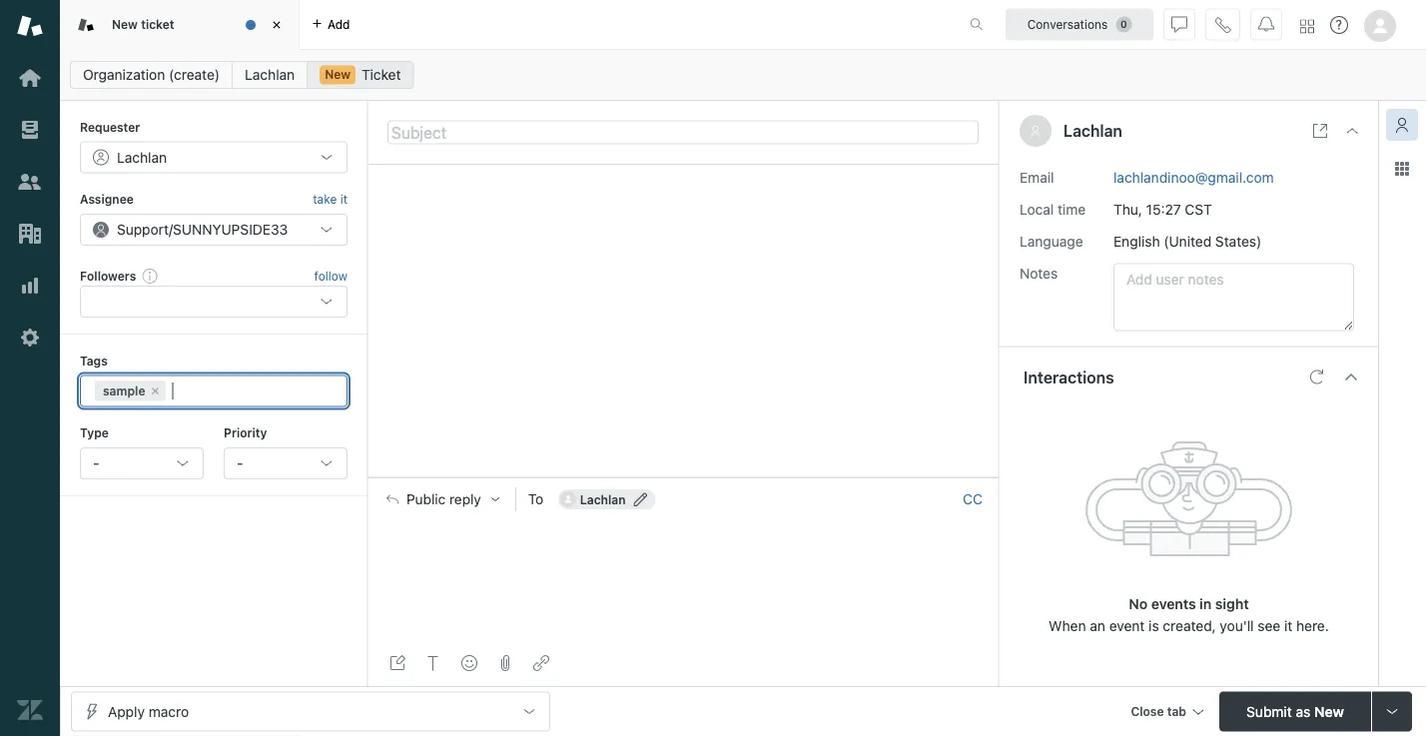 Task type: vqa. For each thing, say whether or not it's contained in the screenshot.
Minutes to the left
no



Task type: describe. For each thing, give the bounding box(es) containing it.
local
[[1020, 201, 1054, 217]]

new ticket
[[112, 17, 174, 31]]

ticket
[[141, 17, 174, 31]]

zendesk support image
[[17, 13, 43, 39]]

/
[[169, 221, 173, 238]]

assignee
[[80, 192, 134, 206]]

it inside "button"
[[340, 192, 348, 206]]

organization (create)
[[83, 66, 220, 83]]

cc button
[[963, 491, 983, 509]]

displays possible ticket submission types image
[[1385, 704, 1401, 720]]

follow
[[314, 269, 348, 283]]

type
[[80, 426, 109, 440]]

requester element
[[80, 141, 348, 173]]

tags
[[80, 354, 108, 368]]

lachlan right user image
[[1064, 121, 1123, 140]]

add button
[[300, 0, 362, 49]]

organization (create) button
[[70, 61, 233, 89]]

get help image
[[1331, 16, 1349, 34]]

macro
[[149, 703, 189, 720]]

event
[[1110, 617, 1145, 634]]

1 vertical spatial close image
[[1345, 123, 1361, 139]]

Subject field
[[388, 120, 979, 144]]

customer context image
[[1395, 117, 1411, 133]]

interactions
[[1024, 368, 1114, 387]]

tabs tab list
[[60, 0, 949, 50]]

views image
[[17, 117, 43, 143]]

here.
[[1297, 617, 1329, 634]]

language
[[1020, 233, 1083, 249]]

add link (cmd k) image
[[533, 655, 549, 671]]

conversations
[[1028, 17, 1108, 31]]

insert emojis image
[[462, 655, 477, 671]]

new for new
[[325, 67, 351, 81]]

user image
[[1032, 126, 1040, 136]]

- button for priority
[[224, 448, 348, 479]]

sunnyupside33
[[173, 221, 288, 238]]

format text image
[[426, 655, 442, 671]]

events
[[1152, 595, 1196, 612]]

email
[[1020, 169, 1054, 185]]

2 vertical spatial new
[[1315, 703, 1344, 720]]

english (united states)
[[1114, 233, 1262, 249]]

no events in sight when an event is created, you'll see it here.
[[1049, 595, 1329, 634]]

close
[[1131, 705, 1164, 719]]

as
[[1296, 703, 1311, 720]]

thu,
[[1114, 201, 1143, 217]]

organizations image
[[17, 221, 43, 247]]

public
[[407, 491, 446, 508]]

notifications image
[[1259, 16, 1275, 32]]

public reply button
[[369, 479, 515, 521]]

organization
[[83, 66, 165, 83]]

sample
[[103, 384, 145, 398]]

assignee element
[[80, 214, 348, 246]]

submit
[[1247, 703, 1292, 720]]

- for priority
[[237, 455, 243, 472]]

lachlan right lachlandinoo@gmail.com icon
[[580, 493, 626, 507]]

new ticket tab
[[60, 0, 300, 50]]

button displays agent's chat status as invisible. image
[[1172, 16, 1188, 32]]

Add user notes text field
[[1114, 263, 1355, 331]]

submit as new
[[1247, 703, 1344, 720]]

close image inside new ticket tab
[[267, 15, 287, 35]]

apps image
[[1395, 161, 1411, 177]]

support / sunnyupside33
[[117, 221, 288, 238]]

add attachment image
[[497, 655, 513, 671]]

tab
[[1167, 705, 1187, 719]]

draft mode image
[[390, 655, 406, 671]]

see
[[1258, 617, 1281, 634]]

no
[[1129, 595, 1148, 612]]



Task type: locate. For each thing, give the bounding box(es) containing it.
- button down type
[[80, 448, 204, 479]]

0 horizontal spatial close image
[[267, 15, 287, 35]]

0 horizontal spatial new
[[112, 17, 138, 31]]

cc
[[963, 491, 983, 508]]

- down priority
[[237, 455, 243, 472]]

- button for type
[[80, 448, 204, 479]]

time
[[1058, 201, 1086, 217]]

an
[[1090, 617, 1106, 634]]

- button
[[80, 448, 204, 479], [224, 448, 348, 479]]

- down type
[[93, 455, 99, 472]]

secondary element
[[60, 55, 1427, 95]]

you'll
[[1220, 617, 1254, 634]]

0 vertical spatial it
[[340, 192, 348, 206]]

edit user image
[[634, 493, 648, 507]]

0 vertical spatial new
[[112, 17, 138, 31]]

lachlan down requester
[[117, 149, 167, 165]]

priority
[[224, 426, 267, 440]]

user image
[[1030, 125, 1042, 137]]

zendesk products image
[[1301, 19, 1315, 33]]

0 horizontal spatial it
[[340, 192, 348, 206]]

remove image
[[149, 385, 161, 397]]

view more details image
[[1313, 123, 1329, 139]]

1 vertical spatial it
[[1285, 617, 1293, 634]]

created,
[[1163, 617, 1216, 634]]

(united
[[1164, 233, 1212, 249]]

english
[[1114, 233, 1160, 249]]

cst
[[1185, 201, 1213, 217]]

sight
[[1216, 595, 1249, 612]]

is
[[1149, 617, 1159, 634]]

take it
[[313, 192, 348, 206]]

lachlan right (create)
[[245, 66, 295, 83]]

0 horizontal spatial - button
[[80, 448, 204, 479]]

0 vertical spatial close image
[[267, 15, 287, 35]]

lachlan inside 'secondary' element
[[245, 66, 295, 83]]

followers element
[[80, 286, 348, 318]]

new right as
[[1315, 703, 1344, 720]]

it inside no events in sight when an event is created, you'll see it here.
[[1285, 617, 1293, 634]]

zendesk image
[[17, 697, 43, 723]]

public reply
[[407, 491, 481, 508]]

thu, 15:27 cst
[[1114, 201, 1213, 217]]

new inside tab
[[112, 17, 138, 31]]

take
[[313, 192, 337, 206]]

new left 'ticket'
[[112, 17, 138, 31]]

new inside 'secondary' element
[[325, 67, 351, 81]]

lachlandinoo@gmail.com image
[[560, 492, 576, 508]]

admin image
[[17, 325, 43, 351]]

close tab
[[1131, 705, 1187, 719]]

it right the see
[[1285, 617, 1293, 634]]

2 - from the left
[[237, 455, 243, 472]]

requester
[[80, 120, 140, 134]]

new for new ticket
[[112, 17, 138, 31]]

ticket
[[362, 66, 401, 83]]

follow button
[[314, 267, 348, 285]]

reporting image
[[17, 273, 43, 299]]

reply
[[450, 491, 481, 508]]

get started image
[[17, 65, 43, 91]]

take it button
[[313, 189, 348, 210]]

1 - from the left
[[93, 455, 99, 472]]

apply macro
[[108, 703, 189, 720]]

-
[[93, 455, 99, 472], [237, 455, 243, 472]]

lachlandinoo@gmail.com
[[1114, 169, 1274, 185]]

it right take
[[340, 192, 348, 206]]

minimize composer image
[[675, 470, 691, 486]]

lachlan link
[[232, 61, 308, 89]]

1 horizontal spatial it
[[1285, 617, 1293, 634]]

notes
[[1020, 265, 1058, 281]]

2 horizontal spatial new
[[1315, 703, 1344, 720]]

apply
[[108, 703, 145, 720]]

15:27
[[1146, 201, 1181, 217]]

lachlan
[[245, 66, 295, 83], [1064, 121, 1123, 140], [117, 149, 167, 165], [580, 493, 626, 507]]

close tab button
[[1122, 692, 1212, 735]]

1 horizontal spatial close image
[[1345, 123, 1361, 139]]

1 vertical spatial new
[[325, 67, 351, 81]]

info on adding followers image
[[142, 268, 158, 284]]

new
[[112, 17, 138, 31], [325, 67, 351, 81], [1315, 703, 1344, 720]]

states)
[[1216, 233, 1262, 249]]

add
[[328, 17, 350, 31]]

it
[[340, 192, 348, 206], [1285, 617, 1293, 634]]

Tags field
[[169, 381, 329, 401]]

- for type
[[93, 455, 99, 472]]

customers image
[[17, 169, 43, 195]]

1 horizontal spatial - button
[[224, 448, 348, 479]]

main element
[[0, 0, 60, 736]]

2 - button from the left
[[224, 448, 348, 479]]

to
[[528, 491, 544, 508]]

1 horizontal spatial -
[[237, 455, 243, 472]]

- button down priority
[[224, 448, 348, 479]]

lachlan inside requester element
[[117, 149, 167, 165]]

when
[[1049, 617, 1086, 634]]

new left ticket
[[325, 67, 351, 81]]

in
[[1200, 595, 1212, 612]]

close image right view more details icon
[[1345, 123, 1361, 139]]

support
[[117, 221, 169, 238]]

local time
[[1020, 201, 1086, 217]]

close image up lachlan link
[[267, 15, 287, 35]]

conversations button
[[1006, 8, 1154, 40]]

1 horizontal spatial new
[[325, 67, 351, 81]]

(create)
[[169, 66, 220, 83]]

close image
[[267, 15, 287, 35], [1345, 123, 1361, 139]]

1 - button from the left
[[80, 448, 204, 479]]

0 horizontal spatial -
[[93, 455, 99, 472]]

followers
[[80, 269, 136, 283]]



